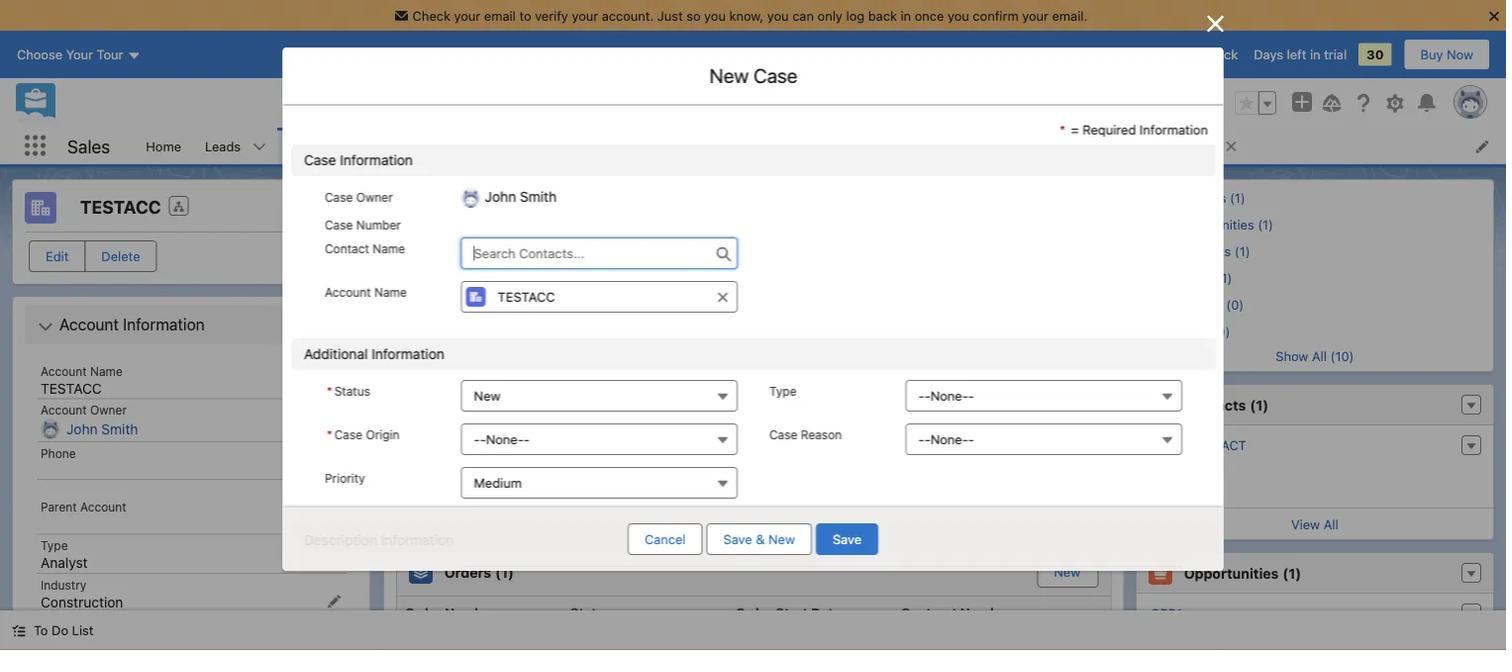 Task type: locate. For each thing, give the bounding box(es) containing it.
test inside 'element'
[[1151, 438, 1183, 453]]

account name up account owner
[[41, 365, 123, 378]]

you right the once
[[948, 8, 970, 23]]

type inside type --none--
[[769, 384, 797, 398]]

opportunities status
[[408, 239, 454, 253]]

opp1 inside opportunities "grid"
[[490, 306, 522, 321]]

0 horizontal spatial contract
[[408, 465, 461, 480]]

0 horizontal spatial contacts
[[396, 139, 450, 154]]

1 order from the left
[[404, 606, 441, 621]]

contracts (1) link
[[1173, 244, 1251, 260]]

1 horizontal spatial save
[[833, 533, 862, 547]]

new up "search..." button
[[709, 64, 749, 87]]

cancel button
[[628, 524, 703, 556]]

analysis
[[666, 306, 715, 321]]

edit industry image
[[327, 595, 341, 609]]

text default image inside account information dropdown button
[[38, 319, 54, 335]]

(10)
[[1331, 349, 1355, 364]]

* for * case origin --none--
[[326, 428, 332, 442]]

view up save & new
[[730, 512, 759, 527]]

opportunities grid
[[397, 266, 1111, 328]]

tab panel
[[396, 17, 1111, 651]]

new button up case reason button on the right
[[1038, 381, 1097, 411]]

cases image
[[1149, 324, 1163, 338]]

list item
[[1116, 128, 1248, 164]]

case left origin
[[334, 428, 362, 442]]

1 vertical spatial account name
[[41, 365, 123, 378]]

opp1 down opportunity
[[490, 306, 522, 321]]

view
[[730, 162, 759, 177], [730, 336, 759, 351], [730, 512, 759, 527], [1292, 517, 1321, 532]]

contact
[[324, 242, 369, 256]]

opportunities up 1 item • updated 4 minutes ago
[[444, 211, 539, 227]]

none-
[[931, 389, 968, 404], [486, 432, 523, 447], [931, 432, 968, 447]]

save left &
[[724, 533, 753, 547]]

orders (1)
[[1173, 270, 1233, 285]]

number up contact name
[[356, 218, 401, 232]]

list
[[134, 128, 1507, 164]]

0 horizontal spatial number
[[356, 218, 401, 232]]

2 horizontal spatial text default image
[[1225, 140, 1239, 154]]

your left email.
[[1023, 8, 1049, 23]]

contacts list item
[[384, 128, 488, 164]]

contract inside 10/29/2023 contract end date:
[[408, 465, 461, 480]]

none- up case reason --none--
[[931, 389, 968, 404]]

1 vertical spatial in
[[1311, 47, 1321, 62]]

your left email
[[454, 8, 481, 23]]

1 horizontal spatial contacts
[[1185, 397, 1247, 413]]

case number
[[324, 218, 401, 232]]

contacts inside list item
[[396, 139, 450, 154]]

type for type --none--
[[769, 384, 797, 398]]

0 vertical spatial text default image
[[1225, 140, 1239, 154]]

1 horizontal spatial text default image
[[38, 319, 54, 335]]

inverse image
[[1204, 12, 1228, 36]]

only
[[818, 8, 843, 23]]

(1)
[[1251, 397, 1269, 413], [495, 564, 514, 581], [1283, 565, 1302, 582]]

opportunities for the top the opportunities link
[[500, 139, 582, 154]]

all down opportunities "grid"
[[762, 336, 777, 351]]

4
[[505, 239, 513, 253]]

information
[[1140, 122, 1208, 137], [340, 152, 413, 168], [123, 316, 205, 334], [371, 346, 444, 363], [381, 533, 454, 549]]

save for save
[[833, 533, 862, 547]]

* inside * case origin --none--
[[326, 428, 332, 442]]

none- up '10/29/2023'
[[486, 432, 523, 447]]

Type button
[[906, 380, 1182, 412]]

1 your from the left
[[454, 8, 481, 23]]

0 horizontal spatial your
[[454, 8, 481, 23]]

0 horizontal spatial owner
[[90, 404, 127, 418]]

0 vertical spatial opportunities
[[500, 139, 582, 154]]

account down delete
[[59, 316, 119, 334]]

testacc
[[80, 197, 161, 218], [41, 380, 102, 397]]

0 vertical spatial opp1 link
[[490, 306, 522, 322]]

* left =
[[1060, 122, 1066, 137]]

view down forecasts
[[730, 162, 759, 177]]

email.
[[1053, 8, 1088, 23]]

1 vertical spatial opp1 link
[[1151, 606, 1183, 622]]

cell
[[448, 266, 480, 299]]

2 you from the left
[[768, 8, 789, 23]]

1 vertical spatial opportunities
[[444, 211, 539, 227]]

1 horizontal spatial owner
[[356, 190, 393, 204]]

1 item • updated 4 minutes ago
[[408, 239, 585, 253]]

0 horizontal spatial type
[[41, 539, 68, 553]]

tab panel containing opportunities
[[396, 17, 1111, 651]]

edit parent account image
[[327, 517, 341, 531]]

your
[[454, 8, 481, 23], [572, 8, 599, 23], [1023, 8, 1049, 23]]

case up contact
[[324, 218, 353, 232]]

1 save from the left
[[724, 533, 753, 547]]

* inside * status new
[[326, 384, 332, 398]]

new
[[709, 64, 749, 87], [474, 389, 500, 404], [1054, 389, 1081, 404], [769, 533, 796, 547], [1054, 565, 1081, 580]]

new up '10/29/2023'
[[474, 389, 500, 404]]

case inside case reason --none--
[[769, 428, 797, 442]]

accounts link
[[279, 128, 358, 164]]

opp1 link down opportunity
[[490, 306, 522, 322]]

row number image
[[397, 266, 448, 297]]

to
[[34, 624, 48, 639]]

you
[[705, 8, 726, 23], [768, 8, 789, 23], [948, 8, 970, 23]]

status
[[334, 384, 370, 398], [570, 606, 612, 621]]

owner for account owner
[[90, 404, 127, 418]]

updated
[[454, 239, 502, 253]]

testacc up delete button
[[80, 197, 161, 218]]

0 vertical spatial contacts
[[396, 139, 450, 154]]

you right so
[[705, 8, 726, 23]]

* down * = required information
[[1128, 139, 1134, 154]]

1 vertical spatial contract
[[901, 606, 957, 621]]

name left '1'
[[372, 242, 405, 256]]

name down contact name text box at top
[[569, 274, 606, 289]]

Status, New button
[[461, 380, 738, 412]]

reports list item
[[927, 128, 1023, 164]]

quotes list item
[[1023, 128, 1116, 164]]

all left the (10)
[[1313, 349, 1328, 364]]

new button up action image
[[1038, 558, 1097, 588]]

0 horizontal spatial status
[[334, 384, 370, 398]]

opportunities inside list item
[[500, 139, 582, 154]]

1 vertical spatial text default image
[[38, 319, 54, 335]]

text default image down edit
[[38, 319, 54, 335]]

contacts (1)
[[1173, 190, 1246, 205]]

type up analyst
[[41, 539, 68, 553]]

view down test contact 'element'
[[1292, 517, 1321, 532]]

account up john at the left
[[41, 404, 87, 418]]

text default image right qt
[[1225, 140, 1239, 154]]

opp1 down opportunities image
[[1151, 606, 1183, 621]]

none- down type --none--
[[931, 432, 968, 447]]

qt
[[1173, 139, 1190, 154]]

search...
[[563, 96, 616, 111]]

text default image inside to do list button
[[12, 625, 26, 639]]

contacts up contact on the bottom right of the page
[[1185, 397, 1247, 413]]

information for account information
[[123, 316, 205, 334]]

1 vertical spatial opportunities link
[[444, 210, 565, 228]]

1 vertical spatial test
[[1151, 438, 1183, 453]]

1 horizontal spatial status
[[570, 606, 612, 621]]

opportunity name cell
[[480, 266, 616, 299]]

2 horizontal spatial (1)
[[1283, 565, 1302, 582]]

2 vertical spatial text default image
[[12, 625, 26, 639]]

number for case number
[[356, 218, 401, 232]]

0 horizontal spatial order
[[404, 606, 441, 621]]

text default image left to
[[12, 625, 26, 639]]

industry
[[41, 579, 87, 592]]

1 vertical spatial opp1
[[1151, 606, 1183, 621]]

accounts list item
[[279, 128, 384, 164]]

information up orders icon on the left of the page
[[381, 533, 454, 549]]

case up "case number"
[[324, 190, 353, 204]]

opportunities link down search...
[[488, 128, 594, 164]]

* up edit phone image
[[326, 428, 332, 442]]

all down forecasts
[[762, 162, 777, 177]]

type --none--
[[769, 384, 974, 404]]

save inside button
[[724, 533, 753, 547]]

buy now button
[[1404, 39, 1491, 70]]

opportunities link up 4
[[444, 210, 565, 228]]

save inside "button"
[[833, 533, 862, 547]]

case owner
[[324, 190, 393, 204]]

number down the orders
[[445, 606, 496, 621]]

0 vertical spatial opp1
[[490, 306, 522, 321]]

case for case owner
[[324, 190, 353, 204]]

0 vertical spatial in
[[901, 8, 912, 23]]

new right &
[[769, 533, 796, 547]]

Account Name text field
[[461, 281, 738, 313]]

0 horizontal spatial opp1 link
[[490, 306, 522, 322]]

opportunities right opportunities image
[[1185, 565, 1279, 582]]

information for additional information
[[371, 346, 444, 363]]

text default image
[[1225, 140, 1239, 154], [38, 319, 54, 335], [12, 625, 26, 639]]

type
[[769, 384, 797, 398], [41, 539, 68, 553]]

0 horizontal spatial text default image
[[12, 625, 26, 639]]

your right verify
[[572, 8, 599, 23]]

you left can
[[768, 8, 789, 23]]

order start date cell
[[727, 597, 893, 631]]

case up case owner
[[304, 152, 336, 168]]

1 vertical spatial status
[[570, 606, 612, 621]]

know,
[[730, 8, 764, 23]]

order left start
[[735, 606, 772, 621]]

3 you from the left
[[948, 8, 970, 23]]

Priority button
[[461, 468, 738, 499]]

medium
[[474, 476, 522, 491]]

title:
[[1149, 455, 1179, 470]]

0 horizontal spatial in
[[901, 8, 912, 23]]

new case
[[709, 64, 798, 87]]

opportunities for the bottommost the opportunities link
[[444, 211, 539, 227]]

needs analysis
[[623, 306, 715, 321]]

0 vertical spatial testacc
[[80, 197, 161, 218]]

origin
[[365, 428, 399, 442]]

0 vertical spatial test
[[1138, 139, 1169, 154]]

* = required information
[[1060, 122, 1208, 137]]

information for description information
[[381, 533, 454, 549]]

forecasts
[[735, 139, 793, 154]]

view all up save & new
[[730, 512, 777, 527]]

edit
[[46, 249, 69, 264]]

0 vertical spatial new button
[[1038, 381, 1097, 411]]

opportunities (1) link
[[1173, 217, 1274, 233]]

1 new button from the top
[[1038, 381, 1097, 411]]

2 save from the left
[[833, 533, 862, 547]]

1 horizontal spatial account name
[[324, 285, 407, 299]]

•
[[445, 239, 451, 253]]

none- inside case reason --none--
[[931, 432, 968, 447]]

number left action image
[[960, 606, 1012, 621]]

reports link
[[927, 128, 997, 164]]

1 vertical spatial new button
[[1038, 558, 1097, 588]]

in right left
[[1311, 47, 1321, 62]]

new up action image
[[1054, 565, 1081, 580]]

0 horizontal spatial (1)
[[495, 564, 514, 581]]

0 vertical spatial status
[[334, 384, 370, 398]]

0 vertical spatial contract
[[408, 465, 461, 480]]

information up * status new
[[371, 346, 444, 363]]

all up &
[[762, 512, 777, 527]]

orders (1) link
[[1173, 270, 1233, 286]]

1 vertical spatial owner
[[90, 404, 127, 418]]

owner up john smith on the left of page
[[90, 404, 127, 418]]

show all (10)
[[1276, 349, 1355, 364]]

1 horizontal spatial contract
[[901, 606, 957, 621]]

* down additional
[[326, 384, 332, 398]]

so
[[687, 8, 701, 23]]

leave feedback link
[[1142, 47, 1239, 62]]

1 horizontal spatial you
[[768, 8, 789, 23]]

just
[[658, 8, 683, 23]]

0 vertical spatial owner
[[356, 190, 393, 204]]

1 vertical spatial type
[[41, 539, 68, 553]]

* test qt
[[1128, 139, 1190, 154]]

0 vertical spatial type
[[769, 384, 797, 398]]

1 horizontal spatial your
[[572, 8, 599, 23]]

test contact
[[1151, 438, 1247, 453]]

owner up "case number"
[[356, 190, 393, 204]]

0 horizontal spatial opp1
[[490, 306, 522, 321]]

opp1 element
[[1137, 602, 1494, 651]]

2 horizontal spatial you
[[948, 8, 970, 23]]

2 horizontal spatial number
[[960, 606, 1012, 621]]

1 horizontal spatial opp1
[[1151, 606, 1183, 621]]

show all (10) link
[[1276, 349, 1355, 364]]

2 horizontal spatial your
[[1023, 8, 1049, 23]]

order inside 'cell'
[[735, 606, 772, 621]]

information down delete
[[123, 316, 205, 334]]

30
[[1367, 47, 1385, 62]]

calendar list item
[[620, 128, 723, 164]]

to
[[520, 8, 532, 23]]

information inside dropdown button
[[123, 316, 205, 334]]

* status new
[[326, 384, 500, 404]]

new inside * status new
[[474, 389, 500, 404]]

0 horizontal spatial you
[[705, 8, 726, 23]]

edit button
[[29, 241, 86, 272]]

contracts
[[444, 388, 512, 404]]

parent account
[[41, 500, 126, 514]]

opportunities
[[500, 139, 582, 154], [444, 211, 539, 227], [1185, 565, 1279, 582]]

feedback
[[1180, 47, 1239, 62]]

account name down contact name
[[324, 285, 407, 299]]

order inside cell
[[404, 606, 441, 621]]

type down opportunities "grid"
[[769, 384, 797, 398]]

0 vertical spatial account name
[[324, 285, 407, 299]]

list item containing *
[[1116, 128, 1248, 164]]

2 new button from the top
[[1038, 558, 1097, 588]]

dashboards list item
[[805, 128, 927, 164]]

in right back at the top of page
[[901, 8, 912, 23]]

0 horizontal spatial account name
[[41, 365, 123, 378]]

contacts right accounts list item
[[396, 139, 450, 154]]

group
[[1235, 91, 1277, 115]]

case left reason
[[769, 428, 797, 442]]

status cell
[[562, 597, 727, 631]]

testacc up account owner
[[41, 380, 102, 397]]

1 horizontal spatial type
[[769, 384, 797, 398]]

opp1 link down opportunities image
[[1151, 606, 1183, 622]]

opportunities down search...
[[500, 139, 582, 154]]

information up case owner
[[340, 152, 413, 168]]

search... button
[[525, 87, 921, 119]]

none- inside * case origin --none--
[[486, 432, 523, 447]]

leads list item
[[193, 128, 279, 164]]

cases (0)
[[1173, 324, 1231, 339]]

test up title: on the right bottom of the page
[[1151, 438, 1183, 453]]

order down orders icon on the left of the page
[[404, 606, 441, 621]]

1 horizontal spatial in
[[1311, 47, 1321, 62]]

sales
[[67, 135, 110, 157]]

case
[[753, 64, 798, 87], [304, 152, 336, 168], [324, 190, 353, 204], [324, 218, 353, 232], [334, 428, 362, 442], [769, 428, 797, 442]]

1 horizontal spatial order
[[735, 606, 772, 621]]

0 horizontal spatial save
[[724, 533, 753, 547]]

(1) for orders (1)
[[495, 564, 514, 581]]

do
[[52, 624, 68, 639]]

2 order from the left
[[735, 606, 772, 621]]

save up date on the bottom right of page
[[833, 533, 862, 547]]

order
[[404, 606, 441, 621], [735, 606, 772, 621]]

1 horizontal spatial number
[[445, 606, 496, 621]]

1 vertical spatial contacts
[[1185, 397, 1247, 413]]

opp1 for opp1 link to the right
[[1151, 606, 1183, 621]]

1 horizontal spatial (1)
[[1251, 397, 1269, 413]]

test down * = required information
[[1138, 139, 1169, 154]]

&
[[756, 533, 765, 547]]

calendar
[[631, 139, 685, 154]]

opportunities list item
[[488, 128, 620, 164]]



Task type: describe. For each thing, give the bounding box(es) containing it.
case for case reason --none--
[[769, 428, 797, 442]]

description information
[[304, 533, 454, 549]]

save & new button
[[707, 524, 812, 556]]

name up account owner
[[90, 365, 123, 378]]

contract number
[[901, 606, 1012, 621]]

contacts for contacts (1)
[[1185, 397, 1247, 413]]

* for * = required information
[[1060, 122, 1066, 137]]

john
[[66, 422, 98, 438]]

edit account name image
[[327, 381, 341, 395]]

status inside cell
[[570, 606, 612, 621]]

* for * status new
[[326, 384, 332, 398]]

account information
[[59, 316, 205, 334]]

account up account owner
[[41, 365, 87, 378]]

new up case reason button on the right
[[1054, 389, 1081, 404]]

home link
[[134, 128, 193, 164]]

view all down test contact 'element'
[[1292, 517, 1339, 532]]

opportunity
[[488, 274, 566, 289]]

opp1 link inside opportunities "grid"
[[490, 306, 522, 322]]

list
[[72, 624, 94, 639]]

none- inside type --none--
[[931, 389, 968, 404]]

delete
[[101, 249, 140, 264]]

stage
[[623, 274, 661, 289]]

Case Reason button
[[906, 424, 1182, 456]]

order number cell
[[397, 597, 562, 631]]

additional
[[304, 346, 368, 363]]

start
[[776, 606, 808, 621]]

Case Origin, --None-- button
[[461, 424, 738, 456]]

leads
[[205, 139, 241, 154]]

calendar link
[[620, 128, 697, 164]]

3 your from the left
[[1023, 8, 1049, 23]]

2 your from the left
[[572, 8, 599, 23]]

stage cell
[[616, 266, 807, 299]]

* for * test qt
[[1128, 139, 1134, 154]]

opportunities (1)
[[1185, 565, 1302, 582]]

status inside * status new
[[334, 384, 370, 398]]

end
[[464, 465, 487, 480]]

0 vertical spatial opportunities link
[[488, 128, 594, 164]]

reason
[[801, 428, 842, 442]]

case for case information
[[304, 152, 336, 168]]

orders
[[444, 564, 491, 581]]

name down contact name
[[374, 285, 407, 299]]

smith
[[101, 422, 138, 438]]

test contact link
[[1151, 438, 1247, 454]]

stage button
[[616, 266, 807, 297]]

1
[[408, 239, 414, 253]]

account right parent
[[80, 500, 126, 514]]

accounts
[[290, 139, 346, 154]]

home
[[146, 139, 181, 154]]

john smith
[[66, 422, 138, 438]]

new inside save & new button
[[769, 533, 796, 547]]

partners (0) link
[[1173, 297, 1245, 313]]

contract number cell
[[893, 597, 1058, 631]]

text default image for information
[[38, 319, 54, 335]]

10/29/2023 contract end date:
[[408, 450, 536, 480]]

ago
[[564, 239, 585, 253]]

opp1 for opp1 link within the opportunities "grid"
[[490, 306, 522, 321]]

view all down opportunities "grid"
[[730, 336, 777, 351]]

days left in trial
[[1255, 47, 1348, 62]]

date
[[811, 606, 841, 621]]

2 vertical spatial opportunities
[[1185, 565, 1279, 582]]

text default image inside list item
[[1225, 140, 1239, 154]]

cancel
[[645, 533, 686, 547]]

contacts for contacts
[[396, 139, 450, 154]]

confirm
[[973, 8, 1019, 23]]

partners (0)
[[1173, 297, 1245, 312]]

days
[[1255, 47, 1284, 62]]

delete button
[[85, 241, 157, 272]]

required
[[1083, 122, 1136, 137]]

list containing home
[[134, 128, 1507, 164]]

check your email to verify your account. just so you know, you can only log back in once you confirm your email.
[[413, 8, 1088, 23]]

contacts (1)
[[1185, 397, 1269, 413]]

account down contact
[[324, 285, 371, 299]]

john smith link
[[66, 422, 138, 439]]

case reason --none--
[[769, 428, 974, 447]]

all down test contact 'element'
[[1324, 517, 1339, 532]]

action cell
[[1058, 597, 1108, 631]]

order for order start date
[[735, 606, 772, 621]]

name inside button
[[569, 274, 606, 289]]

(1) for opportunities (1)
[[1283, 565, 1302, 582]]

* case origin --none--
[[326, 428, 529, 447]]

can
[[793, 8, 814, 23]]

number for order number
[[445, 606, 496, 621]]

information up qt
[[1140, 122, 1208, 137]]

contracts (1)
[[1173, 244, 1251, 259]]

row number cell
[[397, 266, 448, 299]]

order for order number
[[404, 606, 441, 621]]

opportunities (1)
[[1173, 217, 1274, 232]]

verify
[[535, 8, 569, 23]]

1 you from the left
[[705, 8, 726, 23]]

10/29/2023
[[467, 450, 536, 465]]

view all down forecasts
[[730, 162, 777, 177]]

priority medium
[[324, 472, 522, 491]]

contact
[[1186, 438, 1247, 453]]

=
[[1071, 122, 1079, 137]]

contracts link
[[444, 388, 538, 405]]

leads link
[[193, 128, 253, 164]]

buy now
[[1421, 47, 1474, 62]]

order number
[[404, 606, 496, 621]]

contact name
[[324, 242, 405, 256]]

phone
[[41, 447, 76, 461]]

save for save & new
[[724, 533, 753, 547]]

orders image
[[408, 561, 432, 585]]

quotes link
[[1023, 128, 1090, 164]]

draft
[[467, 480, 497, 494]]

reports
[[939, 139, 986, 154]]

account inside dropdown button
[[59, 316, 119, 334]]

information for case information
[[340, 152, 413, 168]]

opportunities image
[[1149, 562, 1173, 586]]

priority
[[324, 472, 365, 485]]

text default image for do
[[12, 625, 26, 639]]

check
[[413, 8, 451, 23]]

Contact Name text field
[[461, 238, 738, 269]]

contacts (1) link
[[1173, 190, 1246, 206]]

type for type
[[41, 539, 68, 553]]

view down opportunities "grid"
[[730, 336, 759, 351]]

1 horizontal spatial opp1 link
[[1151, 606, 1183, 622]]

save & new
[[724, 533, 796, 547]]

once
[[915, 8, 945, 23]]

contacts image
[[1149, 393, 1173, 417]]

1 vertical spatial testacc
[[41, 380, 102, 397]]

orders (1)
[[444, 564, 514, 581]]

log
[[847, 8, 865, 23]]

account.
[[602, 8, 654, 23]]

case for case number
[[324, 218, 353, 232]]

case information
[[304, 152, 413, 168]]

to do list
[[34, 624, 94, 639]]

account owner
[[41, 404, 127, 418]]

analyst
[[41, 555, 88, 572]]

trial
[[1325, 47, 1348, 62]]

opportunity name
[[488, 274, 606, 289]]

account image
[[25, 192, 56, 224]]

additional information
[[304, 346, 444, 363]]

account information button
[[29, 309, 354, 341]]

save button
[[816, 524, 879, 556]]

action image
[[1058, 597, 1108, 629]]

cases (0) link
[[1173, 324, 1231, 340]]

case up "search..." button
[[753, 64, 798, 87]]

(1) for contacts (1)
[[1251, 397, 1269, 413]]

case inside * case origin --none--
[[334, 428, 362, 442]]

left
[[1288, 47, 1307, 62]]

edit phone image
[[327, 464, 341, 478]]

number for contract number
[[960, 606, 1012, 621]]

owner for case owner
[[356, 190, 393, 204]]

buy
[[1421, 47, 1444, 62]]

forecasts link
[[723, 128, 805, 164]]

test contact element
[[1137, 434, 1494, 501]]

contract inside cell
[[901, 606, 957, 621]]



Task type: vqa. For each thing, say whether or not it's contained in the screenshot.
City
no



